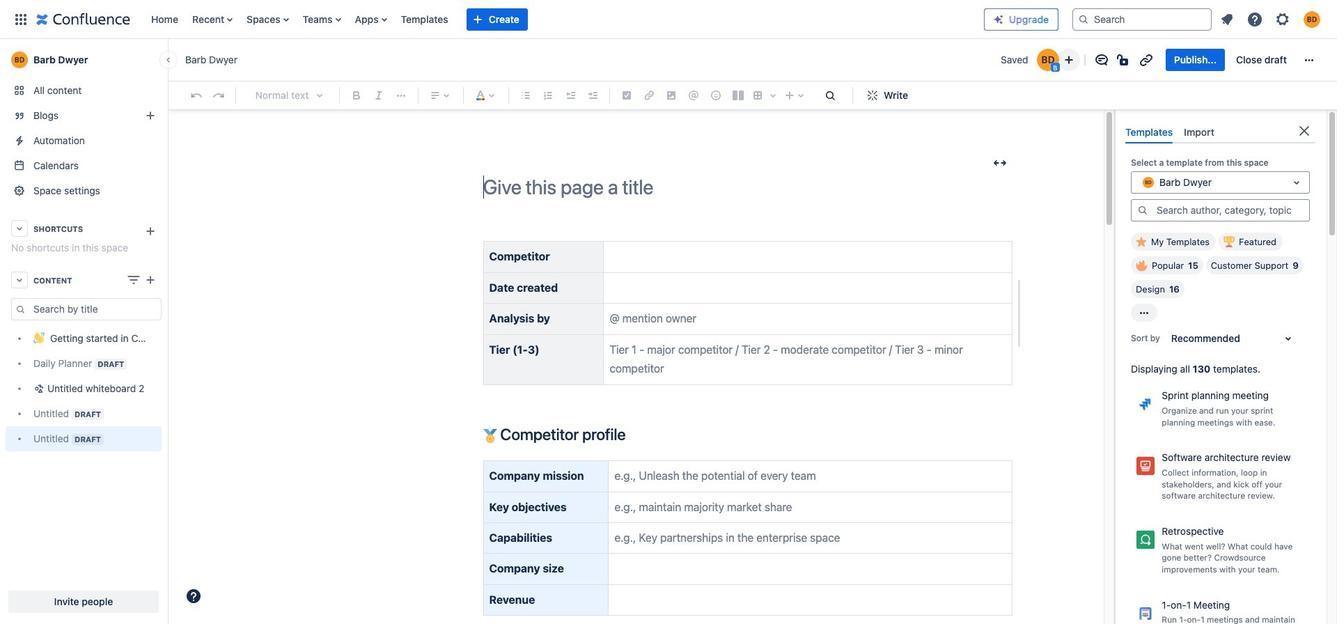 Task type: vqa. For each thing, say whether or not it's contained in the screenshot.
The Success image
no



Task type: locate. For each thing, give the bounding box(es) containing it.
Search field
[[1073, 8, 1212, 30]]

more categories image
[[1136, 304, 1153, 321]]

help icon image
[[1247, 11, 1264, 28]]

show inline comments image
[[1094, 52, 1110, 68]]

list
[[144, 0, 973, 39], [1215, 7, 1329, 32]]

settings icon image
[[1275, 11, 1292, 28]]

create image
[[142, 272, 159, 288]]

notification icon image
[[1219, 11, 1236, 28]]

region
[[6, 298, 162, 451]]

global element
[[8, 0, 973, 39]]

copy link image
[[1138, 52, 1155, 68]]

find and replace image
[[822, 87, 839, 104]]

tab list
[[1120, 122, 1316, 144]]

None text field
[[1140, 176, 1143, 190]]

:medal: image
[[483, 429, 497, 443]]

space element
[[0, 39, 167, 624]]

open image
[[1289, 175, 1306, 191]]

confluence image
[[36, 11, 130, 28], [36, 11, 130, 28]]

list formatting group
[[515, 85, 604, 107]]

list for appswitcher icon
[[144, 0, 973, 39]]

None search field
[[1073, 8, 1212, 30]]

search image
[[1078, 14, 1090, 25]]

tree inside space 'element'
[[6, 326, 162, 451]]

close templates and import image
[[1296, 123, 1313, 140]]

1 horizontal spatial list
[[1215, 7, 1329, 32]]

group
[[1166, 49, 1296, 71]]

0 horizontal spatial list
[[144, 0, 973, 39]]

banner
[[0, 0, 1338, 42]]

tree
[[6, 326, 162, 451]]



Task type: describe. For each thing, give the bounding box(es) containing it.
change view image
[[125, 272, 142, 288]]

search icon image
[[1138, 205, 1149, 216]]

create a blog image
[[142, 107, 159, 124]]

more image
[[1301, 52, 1318, 68]]

text formatting group
[[346, 85, 412, 107]]

make page full-width image
[[992, 155, 1008, 172]]

Search by title field
[[29, 300, 161, 319]]

invite to edit image
[[1061, 52, 1078, 68]]

list for premium icon
[[1215, 7, 1329, 32]]

add shortcut image
[[142, 223, 159, 240]]

no restrictions image
[[1116, 52, 1133, 68]]

region inside space 'element'
[[6, 298, 162, 451]]

your profile and preferences image
[[1304, 11, 1321, 28]]

appswitcher icon image
[[13, 11, 29, 28]]

Give this page a title text field
[[483, 176, 1013, 199]]

premium image
[[993, 14, 1005, 25]]

Main content area, start typing to enter text. text field
[[475, 225, 1022, 624]]

Search author, category, topic field
[[1153, 201, 1310, 220]]



